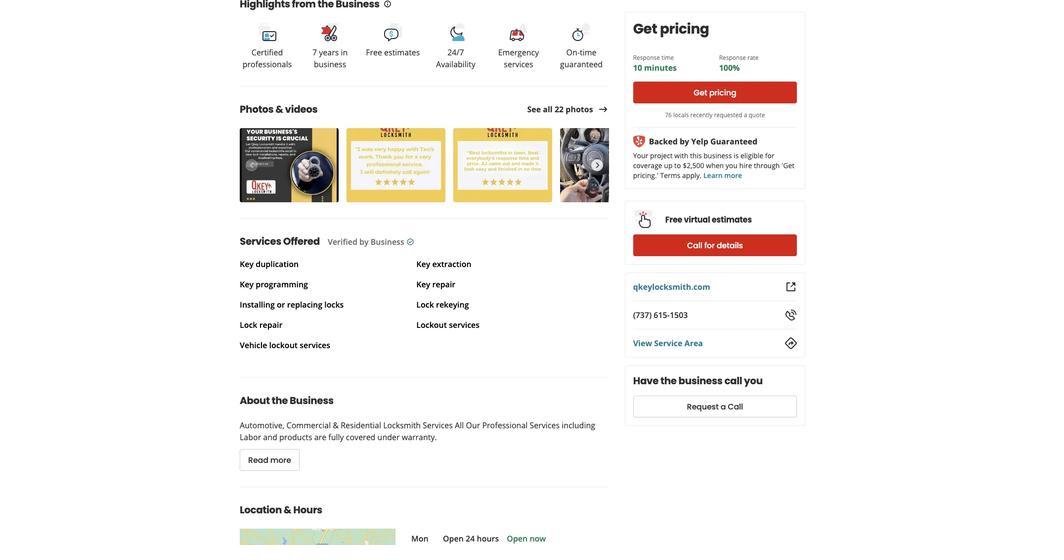 Task type: vqa. For each thing, say whether or not it's contained in the screenshot.
Zoom out image
no



Task type: describe. For each thing, give the bounding box(es) containing it.
covered
[[346, 432, 376, 443]]

24_7_availability image
[[446, 22, 466, 42]]

requested
[[715, 111, 743, 119]]

open now
[[507, 534, 546, 544]]

business inside "your project with this business is eligible for coverage up to $2,500 when you hire through 'get pricing.' terms apply."
[[704, 151, 732, 160]]

0 vertical spatial get pricing
[[634, 19, 710, 39]]

read more button
[[240, 449, 300, 471]]

call for details button
[[634, 235, 798, 256]]

the for about
[[272, 394, 288, 408]]

key extraction
[[417, 259, 472, 270]]

hours
[[294, 503, 322, 517]]

business for verified by business
[[371, 237, 405, 248]]

rate
[[748, 53, 759, 62]]

a inside 'request a call' button
[[721, 401, 726, 412]]

24 external link v2 image
[[786, 281, 798, 293]]

is
[[734, 151, 739, 160]]

free estimates
[[366, 47, 420, 58]]

terms
[[661, 171, 681, 180]]

response for 100%
[[720, 53, 747, 62]]

key programming
[[240, 279, 308, 290]]

next image
[[592, 160, 603, 171]]

in
[[341, 47, 348, 58]]

call for details
[[688, 240, 744, 251]]

quote
[[749, 111, 766, 119]]

now
[[530, 534, 546, 544]]

the for have
[[661, 374, 677, 388]]

vehicle lockout services
[[240, 340, 331, 351]]

photos
[[566, 104, 594, 115]]

lock for lock repair
[[240, 320, 258, 331]]

recently
[[691, 111, 713, 119]]

location & hours element
[[224, 487, 625, 545]]

on-time guaranteed
[[561, 47, 603, 70]]

certified_professionals image
[[258, 22, 277, 42]]

free virtual estimates
[[666, 214, 753, 225]]

videos
[[285, 103, 318, 116]]

76 locals recently requested a quote
[[666, 111, 766, 119]]

photos & videos element
[[224, 86, 660, 205]]

including
[[562, 420, 596, 431]]

open 24 hours
[[443, 534, 499, 544]]

3 photo of qkey locksmith - austin, tx, us. image from the left
[[454, 128, 553, 203]]

see all 22 photos
[[528, 104, 594, 115]]

locksmith
[[384, 420, 421, 431]]

locals
[[674, 111, 689, 119]]

qkeylocksmith.com
[[634, 282, 711, 292]]

0 vertical spatial pricing
[[660, 19, 710, 39]]

certified
[[252, 47, 283, 58]]

backed by yelp guaranteed
[[649, 136, 758, 147]]

76
[[666, 111, 672, 119]]

16 checkmark badged v2 image
[[407, 238, 415, 246]]

you inside "your project with this business is eligible for coverage up to $2,500 when you hire through 'get pricing.' terms apply."
[[726, 161, 738, 170]]

about the business element
[[224, 378, 609, 471]]

services offered
[[240, 235, 320, 249]]

replacing
[[287, 300, 323, 310]]

your
[[634, 151, 649, 160]]

rekeying
[[436, 300, 469, 310]]

years
[[319, 47, 339, 58]]

pricing.'
[[634, 171, 659, 180]]

offered
[[283, 235, 320, 249]]

for inside "your project with this business is eligible for coverage up to $2,500 when you hire through 'get pricing.' terms apply."
[[766, 151, 775, 160]]

read
[[248, 455, 269, 466]]

products
[[280, 432, 312, 443]]

key repair
[[417, 279, 456, 290]]

duplication
[[256, 259, 299, 270]]

emergency
[[499, 47, 539, 58]]

0 vertical spatial get
[[634, 19, 658, 39]]

lockout
[[417, 320, 447, 331]]

qkeylocksmith.com link
[[634, 282, 711, 292]]

see all 22 photos link
[[528, 103, 609, 115]]

project
[[651, 151, 673, 160]]

7 years in business
[[313, 47, 348, 70]]

key repair link
[[417, 279, 456, 290]]

photo of qkey locksmith - austin, tx, us. 2023 jeep wrangler new key image
[[561, 128, 660, 203]]

7
[[313, 47, 317, 58]]

lock rekeying
[[417, 300, 469, 310]]

2 vertical spatial services
[[300, 340, 331, 351]]

verified
[[328, 237, 358, 248]]

availability
[[436, 59, 476, 70]]

& for hours
[[284, 503, 292, 517]]

key for key repair
[[417, 279, 431, 290]]

with
[[675, 151, 689, 160]]

request a call
[[687, 401, 744, 412]]

'get
[[782, 161, 795, 170]]

lock rekeying link
[[417, 300, 469, 310]]

0 horizontal spatial estimates
[[384, 47, 420, 58]]

free_estimates image
[[383, 22, 403, 42]]

key for key extraction
[[417, 259, 431, 270]]

verified by business
[[328, 237, 405, 248]]

get pricing button
[[634, 82, 798, 103]]

your project with this business is eligible for coverage up to $2,500 when you hire through 'get pricing.' terms apply.
[[634, 151, 795, 180]]

response rate 100%
[[720, 53, 759, 73]]

minutes
[[645, 62, 677, 73]]

pricing inside get pricing button
[[710, 87, 737, 98]]

lockout services link
[[417, 320, 480, 331]]

time for on-
[[580, 47, 597, 58]]

mon
[[412, 534, 429, 544]]

& for videos
[[276, 103, 283, 116]]

view
[[634, 338, 653, 349]]

installing or replacing locks link
[[240, 300, 344, 310]]

are
[[315, 432, 327, 443]]

our
[[466, 420, 481, 431]]

time for response
[[662, 53, 674, 62]]

1 horizontal spatial estimates
[[712, 214, 753, 225]]

on-
[[567, 47, 580, 58]]

1 horizontal spatial services
[[423, 420, 453, 431]]

free for free estimates
[[366, 47, 382, 58]]

automotive, commercial & residential locksmith services all our professional services including labor and products are fully covered under warranty.
[[240, 420, 596, 443]]

$2,500
[[683, 161, 705, 170]]

emergency_services image
[[509, 22, 529, 42]]



Task type: locate. For each thing, give the bounding box(es) containing it.
1 horizontal spatial by
[[680, 136, 690, 147]]

& inside location & hours element
[[284, 503, 292, 517]]

response inside response time 10 minutes
[[634, 53, 660, 62]]

free left virtual
[[666, 214, 683, 225]]

1 vertical spatial pricing
[[710, 87, 737, 98]]

learn more link
[[704, 171, 743, 180]]

&
[[276, 103, 283, 116], [333, 420, 339, 431], [284, 503, 292, 517]]

view service area
[[634, 338, 704, 349]]

commercial
[[287, 420, 331, 431]]

yelp
[[692, 136, 709, 147]]

24
[[466, 534, 475, 544]]

response up the '100%'
[[720, 53, 747, 62]]

business up the request
[[679, 374, 723, 388]]

& inside the photos & videos element
[[276, 103, 283, 116]]

labor
[[240, 432, 261, 443]]

1 horizontal spatial time
[[662, 53, 674, 62]]

call
[[688, 240, 703, 251], [728, 401, 744, 412]]

time up guaranteed
[[580, 47, 597, 58]]

services inside emergency services
[[504, 59, 534, 70]]

all
[[543, 104, 553, 115]]

2 horizontal spatial photo of qkey locksmith - austin, tx, us. image
[[454, 128, 553, 203]]

(737)
[[634, 310, 652, 321]]

more down hire
[[725, 171, 743, 180]]

see
[[528, 104, 541, 115]]

1 horizontal spatial business
[[371, 237, 405, 248]]

1 photo of qkey locksmith - austin, tx, us. image from the left
[[240, 128, 339, 203]]

0 horizontal spatial call
[[688, 240, 703, 251]]

photos
[[240, 103, 274, 116]]

services left the all on the left of the page
[[423, 420, 453, 431]]

learn
[[704, 171, 723, 180]]

1 vertical spatial free
[[666, 214, 683, 225]]

0 vertical spatial lock
[[417, 300, 434, 310]]

more for learn more
[[725, 171, 743, 180]]

0 vertical spatial more
[[725, 171, 743, 180]]

1 vertical spatial repair
[[260, 320, 283, 331]]

1 horizontal spatial the
[[661, 374, 677, 388]]

photo of qkey locksmith - austin, tx, us. image
[[240, 128, 339, 203], [347, 128, 446, 203], [454, 128, 553, 203]]

lockout
[[269, 340, 298, 351]]

1 horizontal spatial photo of qkey locksmith - austin, tx, us. image
[[347, 128, 446, 203]]

1 vertical spatial business
[[290, 394, 334, 408]]

10
[[634, 62, 643, 73]]

repair down key extraction link on the top of the page
[[433, 279, 456, 290]]

call down virtual
[[688, 240, 703, 251]]

previous image
[[246, 160, 257, 171]]

2 vertical spatial business
[[679, 374, 723, 388]]

the right have
[[661, 374, 677, 388]]

repair for key repair
[[433, 279, 456, 290]]

details
[[717, 240, 744, 251]]

by for business
[[360, 237, 369, 248]]

get up response time 10 minutes
[[634, 19, 658, 39]]

0 vertical spatial a
[[744, 111, 748, 119]]

(737) 615-1503
[[634, 310, 688, 321]]

key for key duplication
[[240, 259, 254, 270]]

0 horizontal spatial services
[[300, 340, 331, 351]]

open left now
[[507, 534, 528, 544]]

0 vertical spatial free
[[366, 47, 382, 58]]

lock up lockout on the left of the page
[[417, 300, 434, 310]]

get pricing inside button
[[694, 87, 737, 98]]

installing
[[240, 300, 275, 310]]

0 vertical spatial &
[[276, 103, 283, 116]]

business
[[314, 59, 347, 70], [704, 151, 732, 160], [679, 374, 723, 388]]

to
[[675, 161, 682, 170]]

key extraction link
[[417, 259, 472, 270]]

estimates down free_estimates image
[[384, 47, 420, 58]]

key for key programming
[[240, 279, 254, 290]]

0 horizontal spatial photo of qkey locksmith - austin, tx, us. image
[[240, 128, 339, 203]]

open left 24
[[443, 534, 464, 544]]

services up key duplication link
[[240, 235, 282, 249]]

0 horizontal spatial services
[[240, 235, 282, 249]]

extraction
[[433, 259, 472, 270]]

0 vertical spatial estimates
[[384, 47, 420, 58]]

location
[[240, 503, 282, 517]]

a left quote
[[744, 111, 748, 119]]

key left duplication in the top of the page
[[240, 259, 254, 270]]

estimates
[[384, 47, 420, 58], [712, 214, 753, 225]]

1 horizontal spatial response
[[720, 53, 747, 62]]

vehicle
[[240, 340, 267, 351]]

2 photo of qkey locksmith - austin, tx, us. image from the left
[[347, 128, 446, 203]]

get pricing up response time 10 minutes
[[634, 19, 710, 39]]

emergency services
[[499, 47, 539, 70]]

business down the years
[[314, 59, 347, 70]]

2 vertical spatial &
[[284, 503, 292, 517]]

repair down or
[[260, 320, 283, 331]]

2 horizontal spatial &
[[333, 420, 339, 431]]

0 horizontal spatial by
[[360, 237, 369, 248]]

& left hours
[[284, 503, 292, 517]]

2 horizontal spatial services
[[504, 59, 534, 70]]

1 vertical spatial by
[[360, 237, 369, 248]]

response for 10
[[634, 53, 660, 62]]

repair for lock repair
[[260, 320, 283, 331]]

0 horizontal spatial you
[[726, 161, 738, 170]]

0 horizontal spatial lock
[[240, 320, 258, 331]]

services right lockout
[[300, 340, 331, 351]]

24 directions v2 image
[[786, 337, 798, 349]]

or
[[277, 300, 285, 310]]

key duplication link
[[240, 259, 299, 270]]

estimates up details
[[712, 214, 753, 225]]

business
[[371, 237, 405, 248], [290, 394, 334, 408]]

& up fully on the left bottom
[[333, 420, 339, 431]]

2 response from the left
[[720, 53, 747, 62]]

0 horizontal spatial a
[[721, 401, 726, 412]]

key up "installing"
[[240, 279, 254, 290]]

warranty.
[[402, 432, 437, 443]]

key up key repair
[[417, 259, 431, 270]]

0 horizontal spatial for
[[705, 240, 715, 251]]

business up when
[[704, 151, 732, 160]]

time up minutes
[[662, 53, 674, 62]]

1 vertical spatial lock
[[240, 320, 258, 331]]

you right call
[[745, 374, 763, 388]]

by up with
[[680, 136, 690, 147]]

photos & videos
[[240, 103, 318, 116]]

key duplication
[[240, 259, 299, 270]]

free right in
[[366, 47, 382, 58]]

on_time_guaranteed image
[[572, 22, 592, 42]]

0 horizontal spatial free
[[366, 47, 382, 58]]

read more
[[248, 455, 291, 466]]

1 horizontal spatial &
[[284, 503, 292, 517]]

for up through
[[766, 151, 775, 160]]

1 horizontal spatial more
[[725, 171, 743, 180]]

under
[[378, 432, 400, 443]]

& left videos
[[276, 103, 283, 116]]

1 vertical spatial get
[[694, 87, 708, 98]]

have the business call you
[[634, 374, 763, 388]]

24 arrow right v2 image
[[597, 103, 609, 115]]

call down call
[[728, 401, 744, 412]]

lock for lock rekeying
[[417, 300, 434, 310]]

services for lockout services
[[449, 320, 480, 331]]

1 vertical spatial the
[[272, 394, 288, 408]]

get up recently
[[694, 87, 708, 98]]

services for emergency services
[[504, 59, 534, 70]]

1 horizontal spatial open
[[507, 534, 528, 544]]

0 vertical spatial you
[[726, 161, 738, 170]]

1 vertical spatial get pricing
[[694, 87, 737, 98]]

pricing up response time 10 minutes
[[660, 19, 710, 39]]

100%
[[720, 62, 740, 73]]

lock
[[417, 300, 434, 310], [240, 320, 258, 331]]

certified professionals
[[243, 47, 292, 70]]

guaranteed
[[711, 136, 758, 147]]

0 horizontal spatial open
[[443, 534, 464, 544]]

response inside response rate 100%
[[720, 53, 747, 62]]

0 vertical spatial services
[[504, 59, 534, 70]]

by right verified
[[360, 237, 369, 248]]

1 vertical spatial business
[[704, 151, 732, 160]]

0 vertical spatial the
[[661, 374, 677, 388]]

apply.
[[683, 171, 702, 180]]

1 vertical spatial you
[[745, 374, 763, 388]]

service
[[655, 338, 683, 349]]

services down emergency
[[504, 59, 534, 70]]

0 horizontal spatial &
[[276, 103, 283, 116]]

24 phone v2 image
[[786, 309, 798, 321]]

0 vertical spatial business
[[314, 59, 347, 70]]

time inside on-time guaranteed
[[580, 47, 597, 58]]

1503
[[670, 310, 688, 321]]

1 horizontal spatial for
[[766, 151, 775, 160]]

lock repair
[[240, 320, 283, 331]]

by inside services offered element
[[360, 237, 369, 248]]

services
[[240, 235, 282, 249], [423, 420, 453, 431], [530, 420, 560, 431]]

call
[[725, 374, 743, 388]]

vehicle lockout services link
[[240, 340, 331, 351]]

you down is
[[726, 161, 738, 170]]

hours
[[477, 534, 499, 544]]

time inside response time 10 minutes
[[662, 53, 674, 62]]

open for open now
[[507, 534, 528, 544]]

services left including
[[530, 420, 560, 431]]

0 horizontal spatial response
[[634, 53, 660, 62]]

0 horizontal spatial repair
[[260, 320, 283, 331]]

up
[[665, 161, 673, 170]]

repair
[[433, 279, 456, 290], [260, 320, 283, 331]]

view service area link
[[634, 338, 704, 349]]

1 vertical spatial &
[[333, 420, 339, 431]]

the
[[661, 374, 677, 388], [272, 394, 288, 408]]

response time 10 minutes
[[634, 53, 677, 73]]

1 horizontal spatial get
[[694, 87, 708, 98]]

guaranteed
[[561, 59, 603, 70]]

0 horizontal spatial business
[[290, 394, 334, 408]]

about the business
[[240, 394, 334, 408]]

1 horizontal spatial repair
[[433, 279, 456, 290]]

1 horizontal spatial services
[[449, 320, 480, 331]]

location & hours
[[240, 503, 322, 517]]

0 horizontal spatial time
[[580, 47, 597, 58]]

virtual
[[684, 214, 711, 225]]

0 vertical spatial business
[[371, 237, 405, 248]]

1 horizontal spatial free
[[666, 214, 683, 225]]

all
[[455, 420, 464, 431]]

1 response from the left
[[634, 53, 660, 62]]

for left details
[[705, 240, 715, 251]]

more right read
[[271, 455, 291, 466]]

info icon image
[[384, 0, 392, 8], [384, 0, 392, 8]]

services offered element
[[224, 218, 609, 362]]

area
[[685, 338, 704, 349]]

0 horizontal spatial the
[[272, 394, 288, 408]]

0 vertical spatial for
[[766, 151, 775, 160]]

1 vertical spatial estimates
[[712, 214, 753, 225]]

business for about the business
[[290, 394, 334, 408]]

615-
[[654, 310, 670, 321]]

1 horizontal spatial call
[[728, 401, 744, 412]]

0 vertical spatial call
[[688, 240, 703, 251]]

1 open from the left
[[443, 534, 464, 544]]

for inside call for details button
[[705, 240, 715, 251]]

key up the lock rekeying
[[417, 279, 431, 290]]

and
[[263, 432, 278, 443]]

2 horizontal spatial services
[[530, 420, 560, 431]]

more for read more
[[271, 455, 291, 466]]

1 vertical spatial more
[[271, 455, 291, 466]]

2 open from the left
[[507, 534, 528, 544]]

1 vertical spatial services
[[449, 320, 480, 331]]

0 horizontal spatial more
[[271, 455, 291, 466]]

automotive,
[[240, 420, 285, 431]]

services
[[504, 59, 534, 70], [449, 320, 480, 331], [300, 340, 331, 351]]

residential
[[341, 420, 381, 431]]

years_in_business image
[[320, 22, 340, 42]]

1 horizontal spatial you
[[745, 374, 763, 388]]

1 vertical spatial a
[[721, 401, 726, 412]]

business left the 16 checkmark badged v2 icon
[[371, 237, 405, 248]]

1 vertical spatial for
[[705, 240, 715, 251]]

a right the request
[[721, 401, 726, 412]]

map image
[[240, 529, 396, 545]]

open for open 24 hours
[[443, 534, 464, 544]]

hire
[[740, 161, 753, 170]]

22
[[555, 104, 564, 115]]

response up 10 at top
[[634, 53, 660, 62]]

about
[[240, 394, 270, 408]]

lock up vehicle
[[240, 320, 258, 331]]

more inside button
[[271, 455, 291, 466]]

free for free virtual estimates
[[666, 214, 683, 225]]

backed
[[649, 136, 678, 147]]

24/7 availability
[[436, 47, 476, 70]]

0 vertical spatial by
[[680, 136, 690, 147]]

services down rekeying
[[449, 320, 480, 331]]

1 horizontal spatial lock
[[417, 300, 434, 310]]

0 horizontal spatial get
[[634, 19, 658, 39]]

business inside 7 years in business
[[314, 59, 347, 70]]

pricing up the requested
[[710, 87, 737, 98]]

coverage
[[634, 161, 663, 170]]

the right about at the left of page
[[272, 394, 288, 408]]

business up commercial
[[290, 394, 334, 408]]

business inside services offered element
[[371, 237, 405, 248]]

key programming link
[[240, 279, 308, 290]]

by
[[680, 136, 690, 147], [360, 237, 369, 248]]

get pricing up 76 locals recently requested a quote on the right
[[694, 87, 737, 98]]

0 vertical spatial repair
[[433, 279, 456, 290]]

learn more
[[704, 171, 743, 180]]

1 vertical spatial call
[[728, 401, 744, 412]]

get inside get pricing button
[[694, 87, 708, 98]]

by for yelp
[[680, 136, 690, 147]]

1 horizontal spatial a
[[744, 111, 748, 119]]

& inside automotive, commercial & residential locksmith services all our professional services including labor and products are fully covered under warranty.
[[333, 420, 339, 431]]



